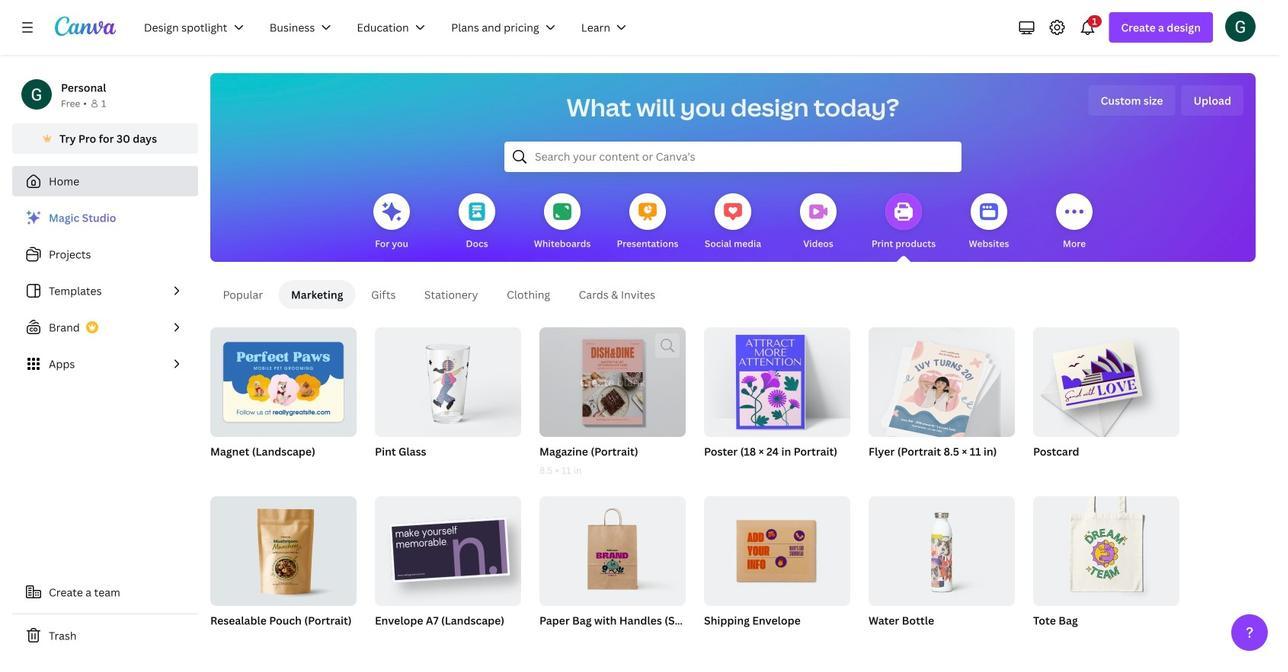 Task type: describe. For each thing, give the bounding box(es) containing it.
Search search field
[[535, 143, 931, 172]]



Task type: locate. For each thing, give the bounding box(es) containing it.
None search field
[[505, 142, 962, 172]]

group
[[210, 328, 357, 479], [210, 328, 357, 438], [375, 328, 521, 479], [540, 328, 686, 479], [540, 328, 686, 438], [704, 328, 851, 479], [704, 328, 851, 438], [869, 328, 1015, 479], [1034, 328, 1180, 479], [210, 497, 357, 648], [375, 497, 521, 648], [375, 497, 521, 607], [540, 497, 686, 648], [704, 497, 851, 648], [704, 497, 851, 607], [869, 497, 1015, 648], [1034, 497, 1180, 648]]

list
[[12, 203, 198, 380]]

top level navigation element
[[134, 12, 643, 43]]

greg robinson image
[[1226, 11, 1256, 42]]



Task type: vqa. For each thing, say whether or not it's contained in the screenshot.
Vertical hexagon image
no



